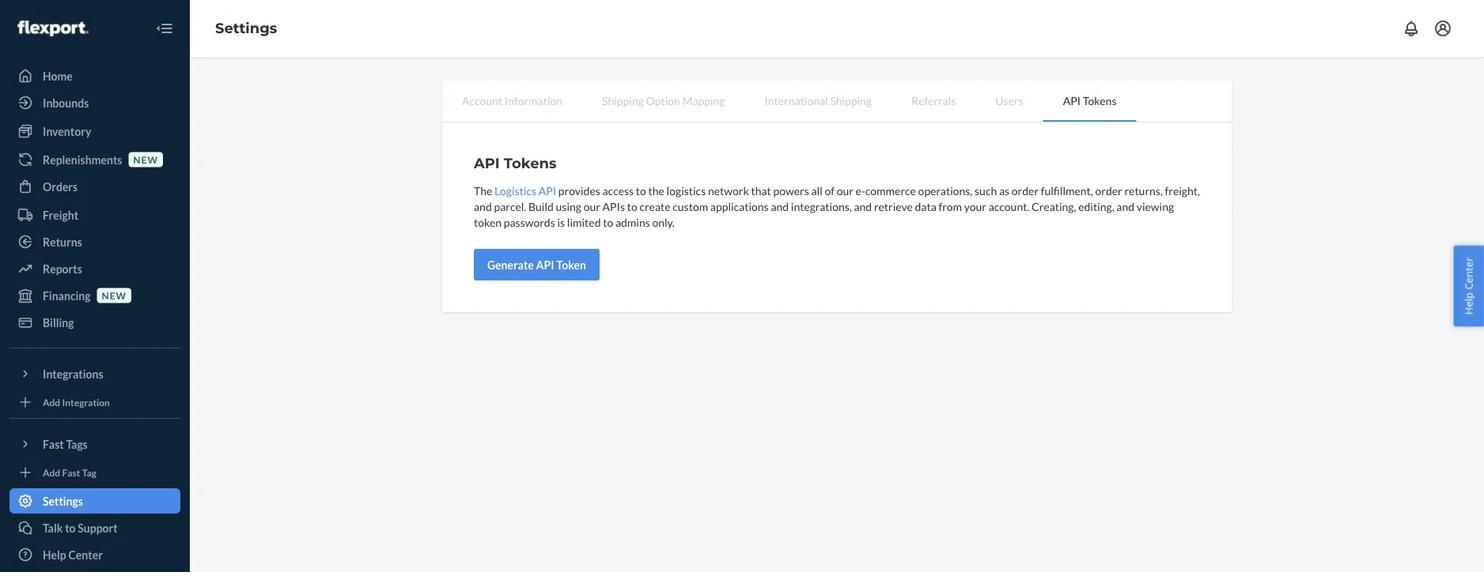 Task type: describe. For each thing, give the bounding box(es) containing it.
shipping inside tab
[[602, 94, 644, 107]]

freight,
[[1165, 184, 1201, 197]]

integrations button
[[9, 362, 180, 387]]

operations,
[[918, 184, 973, 197]]

1 vertical spatial api tokens
[[474, 154, 557, 172]]

limited
[[567, 216, 601, 229]]

international shipping
[[765, 94, 872, 107]]

custom
[[673, 200, 708, 213]]

help center link
[[9, 543, 180, 568]]

referrals tab
[[892, 81, 976, 120]]

passwords
[[504, 216, 555, 229]]

data
[[915, 200, 937, 213]]

new for replenishments
[[133, 154, 158, 165]]

financing
[[43, 289, 91, 303]]

talk to support button
[[9, 516, 180, 541]]

information
[[505, 94, 563, 107]]

2 and from the left
[[771, 200, 789, 213]]

add integration
[[43, 397, 110, 408]]

1 vertical spatial tokens
[[504, 154, 557, 172]]

build
[[529, 200, 554, 213]]

tab list containing account information
[[442, 81, 1232, 123]]

generate api token
[[487, 258, 586, 272]]

from
[[939, 200, 962, 213]]

replenishments
[[43, 153, 122, 167]]

0 horizontal spatial our
[[584, 200, 601, 213]]

home link
[[9, 63, 180, 89]]

api inside tab
[[1063, 94, 1081, 107]]

returns,
[[1125, 184, 1163, 197]]

returns link
[[9, 230, 180, 255]]

to left the
[[636, 184, 646, 197]]

inbounds
[[43, 96, 89, 110]]

all
[[812, 184, 823, 197]]

your
[[965, 200, 987, 213]]

help center button
[[1454, 246, 1485, 327]]

network
[[708, 184, 749, 197]]

talk
[[43, 522, 63, 535]]

of
[[825, 184, 835, 197]]

inventory link
[[9, 119, 180, 144]]

the
[[649, 184, 665, 197]]

0 vertical spatial our
[[837, 184, 854, 197]]

mapping
[[683, 94, 725, 107]]

reports
[[43, 262, 82, 276]]

orders
[[43, 180, 78, 193]]

provides access to the logistics network that powers all of our e-commerce operations, such as order fulfillment, order returns, freight, and parcel. build using our apis to create custom applications and integrations, and retrieve data from your account. creating, editing, and viewing token passwords is limited to admins only.
[[474, 184, 1201, 229]]

shipping option mapping tab
[[583, 81, 745, 120]]

add fast tag link
[[9, 464, 180, 483]]

2 order from the left
[[1096, 184, 1123, 197]]

apis
[[603, 200, 625, 213]]

api up the
[[474, 154, 500, 172]]

new for financing
[[102, 290, 127, 301]]

api tokens inside tab
[[1063, 94, 1117, 107]]

to inside button
[[65, 522, 76, 535]]

such
[[975, 184, 997, 197]]

to up admins
[[627, 200, 638, 213]]

token
[[557, 258, 586, 272]]

account information
[[462, 94, 563, 107]]

1 vertical spatial center
[[68, 549, 103, 562]]

logistics
[[495, 184, 537, 197]]

integrations
[[43, 368, 103, 381]]

home
[[43, 69, 73, 83]]

powers
[[774, 184, 809, 197]]

fast tags button
[[9, 432, 180, 457]]

e-
[[856, 184, 866, 197]]

tag
[[82, 467, 96, 479]]

access
[[603, 184, 634, 197]]

international
[[765, 94, 828, 107]]

users tab
[[976, 81, 1044, 120]]

account
[[462, 94, 503, 107]]

applications
[[711, 200, 769, 213]]

1 order from the left
[[1012, 184, 1039, 197]]

flexport logo image
[[17, 21, 88, 36]]

orders link
[[9, 174, 180, 199]]

add for add fast tag
[[43, 467, 60, 479]]

integration
[[62, 397, 110, 408]]

fulfillment,
[[1041, 184, 1094, 197]]

help center inside "button"
[[1462, 258, 1476, 315]]



Task type: vqa. For each thing, say whether or not it's contained in the screenshot.
1,
no



Task type: locate. For each thing, give the bounding box(es) containing it.
reports link
[[9, 256, 180, 282]]

0 vertical spatial add
[[43, 397, 60, 408]]

1 and from the left
[[474, 200, 492, 213]]

fast tags
[[43, 438, 88, 451]]

0 horizontal spatial settings link
[[9, 489, 180, 514]]

1 horizontal spatial order
[[1096, 184, 1123, 197]]

freight link
[[9, 203, 180, 228]]

0 horizontal spatial api tokens
[[474, 154, 557, 172]]

inventory
[[43, 125, 91, 138]]

shipping
[[602, 94, 644, 107], [830, 94, 872, 107]]

help center
[[1462, 258, 1476, 315], [43, 549, 103, 562]]

1 vertical spatial help
[[43, 549, 66, 562]]

to
[[636, 184, 646, 197], [627, 200, 638, 213], [603, 216, 613, 229], [65, 522, 76, 535]]

1 vertical spatial settings link
[[9, 489, 180, 514]]

our up limited
[[584, 200, 601, 213]]

account.
[[989, 200, 1030, 213]]

api tokens tab
[[1044, 81, 1137, 122]]

fast inside "add fast tag" link
[[62, 467, 80, 479]]

1 horizontal spatial help
[[1462, 293, 1476, 315]]

to right talk
[[65, 522, 76, 535]]

users
[[996, 94, 1024, 107]]

logistics api link
[[495, 184, 556, 197]]

referrals
[[912, 94, 956, 107]]

1 vertical spatial new
[[102, 290, 127, 301]]

0 horizontal spatial tokens
[[504, 154, 557, 172]]

0 vertical spatial settings
[[215, 20, 277, 37]]

our
[[837, 184, 854, 197], [584, 200, 601, 213]]

3 and from the left
[[854, 200, 872, 213]]

api inside button
[[536, 258, 554, 272]]

fast left "tag" on the left bottom
[[62, 467, 80, 479]]

api up the build
[[539, 184, 556, 197]]

tab list
[[442, 81, 1232, 123]]

as
[[999, 184, 1010, 197]]

1 horizontal spatial settings link
[[215, 20, 277, 37]]

1 vertical spatial fast
[[62, 467, 80, 479]]

parcel.
[[494, 200, 527, 213]]

shipping option mapping
[[602, 94, 725, 107]]

1 horizontal spatial our
[[837, 184, 854, 197]]

add left integration
[[43, 397, 60, 408]]

integrations,
[[791, 200, 852, 213]]

admins
[[616, 216, 650, 229]]

generate
[[487, 258, 534, 272]]

1 horizontal spatial help center
[[1462, 258, 1476, 315]]

new
[[133, 154, 158, 165], [102, 290, 127, 301]]

using
[[556, 200, 582, 213]]

add down fast tags
[[43, 467, 60, 479]]

and
[[474, 200, 492, 213], [771, 200, 789, 213], [854, 200, 872, 213], [1117, 200, 1135, 213]]

1 vertical spatial help center
[[43, 549, 103, 562]]

1 horizontal spatial api tokens
[[1063, 94, 1117, 107]]

api right users
[[1063, 94, 1081, 107]]

and down the
[[474, 200, 492, 213]]

and down powers
[[771, 200, 789, 213]]

to down apis
[[603, 216, 613, 229]]

add integration link
[[9, 393, 180, 412]]

1 vertical spatial settings
[[43, 495, 83, 508]]

0 vertical spatial tokens
[[1083, 94, 1117, 107]]

is
[[558, 216, 565, 229]]

inbounds link
[[9, 90, 180, 116]]

the
[[474, 184, 493, 197]]

settings link
[[215, 20, 277, 37], [9, 489, 180, 514]]

settings
[[215, 20, 277, 37], [43, 495, 83, 508]]

billing
[[43, 316, 74, 330]]

shipping left option
[[602, 94, 644, 107]]

retrieve
[[874, 200, 913, 213]]

support
[[78, 522, 118, 535]]

new down reports 'link'
[[102, 290, 127, 301]]

shipping right international
[[830, 94, 872, 107]]

0 horizontal spatial shipping
[[602, 94, 644, 107]]

api tokens
[[1063, 94, 1117, 107], [474, 154, 557, 172]]

1 shipping from the left
[[602, 94, 644, 107]]

tokens inside tab
[[1083, 94, 1117, 107]]

1 horizontal spatial tokens
[[1083, 94, 1117, 107]]

help
[[1462, 293, 1476, 315], [43, 549, 66, 562]]

billing link
[[9, 310, 180, 336]]

api left token
[[536, 258, 554, 272]]

returns
[[43, 235, 82, 249]]

0 horizontal spatial settings
[[43, 495, 83, 508]]

0 vertical spatial help center
[[1462, 258, 1476, 315]]

0 horizontal spatial help
[[43, 549, 66, 562]]

0 vertical spatial new
[[133, 154, 158, 165]]

1 horizontal spatial settings
[[215, 20, 277, 37]]

account information tab
[[442, 81, 583, 120]]

option
[[646, 94, 680, 107]]

token
[[474, 216, 502, 229]]

commerce
[[866, 184, 916, 197]]

tags
[[66, 438, 88, 451]]

0 horizontal spatial center
[[68, 549, 103, 562]]

logistics
[[667, 184, 706, 197]]

0 vertical spatial api tokens
[[1063, 94, 1117, 107]]

4 and from the left
[[1117, 200, 1135, 213]]

0 vertical spatial fast
[[43, 438, 64, 451]]

1 horizontal spatial new
[[133, 154, 158, 165]]

talk to support
[[43, 522, 118, 535]]

2 add from the top
[[43, 467, 60, 479]]

fast
[[43, 438, 64, 451], [62, 467, 80, 479]]

new up orders link in the left top of the page
[[133, 154, 158, 165]]

shipping inside "tab"
[[830, 94, 872, 107]]

order
[[1012, 184, 1039, 197], [1096, 184, 1123, 197]]

0 vertical spatial help
[[1462, 293, 1476, 315]]

1 add from the top
[[43, 397, 60, 408]]

creating,
[[1032, 200, 1077, 213]]

add fast tag
[[43, 467, 96, 479]]

open account menu image
[[1434, 19, 1453, 38]]

generate api token button
[[474, 249, 600, 281]]

viewing
[[1137, 200, 1174, 213]]

1 vertical spatial add
[[43, 467, 60, 479]]

1 horizontal spatial shipping
[[830, 94, 872, 107]]

close navigation image
[[155, 19, 174, 38]]

1 vertical spatial our
[[584, 200, 601, 213]]

order right as
[[1012, 184, 1039, 197]]

tokens
[[1083, 94, 1117, 107], [504, 154, 557, 172]]

0 vertical spatial settings link
[[215, 20, 277, 37]]

0 horizontal spatial order
[[1012, 184, 1039, 197]]

order up editing,
[[1096, 184, 1123, 197]]

create
[[640, 200, 671, 213]]

and down e-
[[854, 200, 872, 213]]

add
[[43, 397, 60, 408], [43, 467, 60, 479]]

only.
[[652, 216, 675, 229]]

0 horizontal spatial new
[[102, 290, 127, 301]]

and down returns,
[[1117, 200, 1135, 213]]

help inside "button"
[[1462, 293, 1476, 315]]

0 vertical spatial center
[[1462, 258, 1476, 290]]

0 horizontal spatial help center
[[43, 549, 103, 562]]

that
[[751, 184, 771, 197]]

our left e-
[[837, 184, 854, 197]]

2 shipping from the left
[[830, 94, 872, 107]]

editing,
[[1079, 200, 1115, 213]]

freight
[[43, 209, 78, 222]]

center
[[1462, 258, 1476, 290], [68, 549, 103, 562]]

the logistics api
[[474, 184, 556, 197]]

api
[[1063, 94, 1081, 107], [474, 154, 500, 172], [539, 184, 556, 197], [536, 258, 554, 272]]

center inside "button"
[[1462, 258, 1476, 290]]

international shipping tab
[[745, 81, 892, 120]]

open notifications image
[[1402, 19, 1421, 38]]

fast left tags
[[43, 438, 64, 451]]

fast inside fast tags dropdown button
[[43, 438, 64, 451]]

provides
[[559, 184, 600, 197]]

add for add integration
[[43, 397, 60, 408]]

1 horizontal spatial center
[[1462, 258, 1476, 290]]



